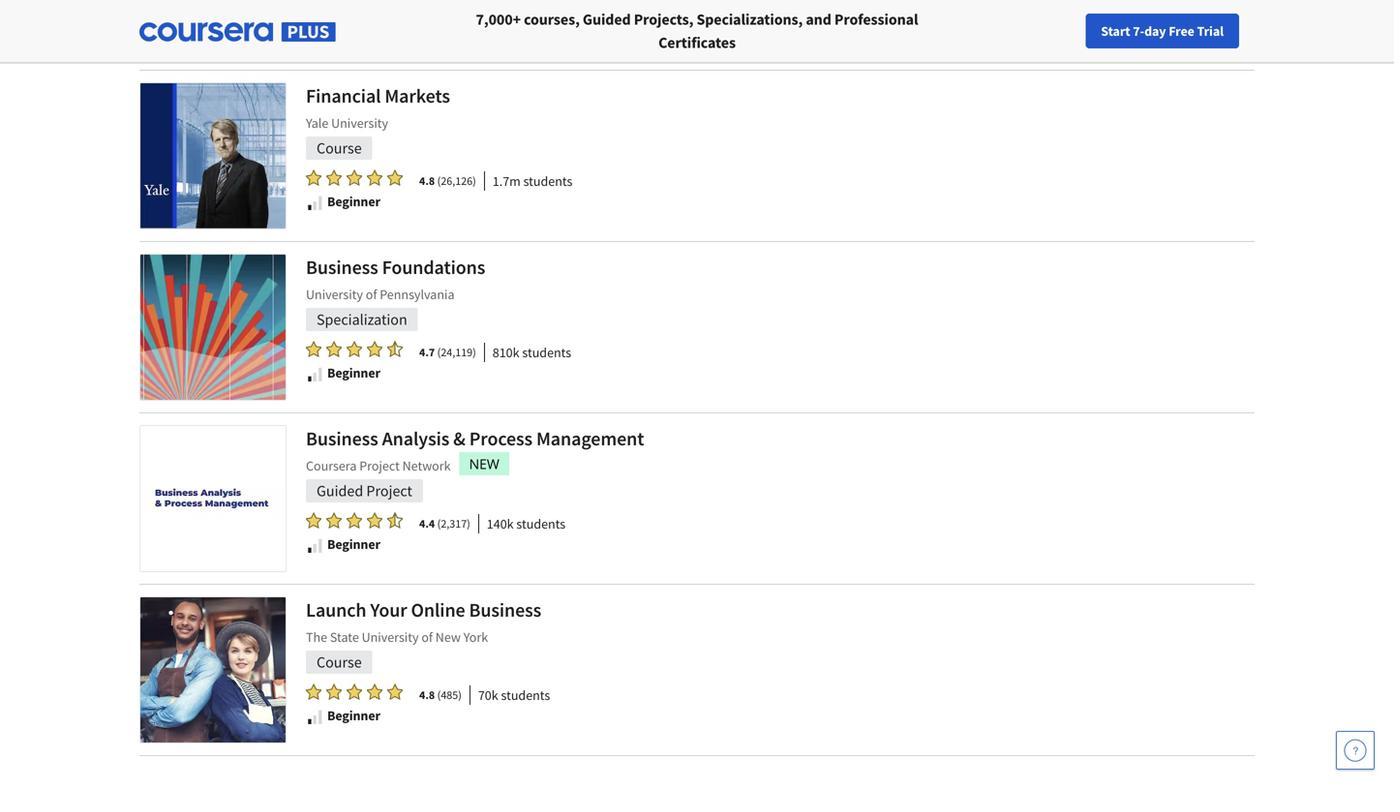 Task type: describe. For each thing, give the bounding box(es) containing it.
beginner for yale
[[327, 193, 381, 210]]

find your new career
[[1039, 22, 1160, 40]]

day
[[1145, 22, 1167, 40]]

coursera plus image
[[139, 22, 336, 42]]

4.7 (24,119)
[[419, 345, 476, 360]]

business inside launch your online business the state university of new york course
[[469, 598, 542, 622]]

your
[[1066, 22, 1092, 40]]

business analysis & process management by coursera project network image
[[140, 426, 286, 571]]

help center image
[[1344, 739, 1368, 762]]

network
[[403, 457, 451, 475]]

beginner for online
[[327, 707, 381, 725]]

for
[[349, 41, 369, 59]]

showing
[[139, 41, 197, 59]]

(2,317)
[[437, 516, 471, 531]]

1 horizontal spatial new
[[1095, 22, 1120, 40]]

specialization
[[317, 310, 408, 329]]

810k students
[[493, 344, 572, 361]]

showing 4 of 4789 total results for "business"
[[139, 41, 445, 59]]

new
[[469, 455, 500, 473]]

career
[[1123, 22, 1160, 40]]

the
[[306, 629, 327, 646]]

beginner level image for business analysis & process management
[[306, 537, 324, 554]]

4789
[[229, 41, 259, 59]]

beginner level image for business
[[306, 365, 324, 383]]

70k
[[478, 687, 499, 704]]

university inside financial markets yale university course
[[331, 114, 388, 132]]

financial markets yale university course
[[306, 84, 450, 158]]

online
[[411, 598, 465, 622]]

yale
[[306, 114, 329, 132]]

140k students
[[487, 515, 566, 533]]

beginner for university
[[327, 364, 381, 382]]

your
[[370, 598, 407, 622]]

4.7
[[419, 345, 435, 360]]

management
[[537, 427, 644, 451]]

1.7m
[[493, 172, 521, 190]]

70k students
[[478, 687, 550, 704]]

7-
[[1134, 22, 1145, 40]]

project for guided
[[367, 481, 413, 501]]

free
[[1169, 22, 1195, 40]]

launch your online business by the state university of new york image
[[140, 598, 286, 743]]

specializations,
[[697, 10, 803, 29]]

business for business analysis & process management
[[306, 427, 378, 451]]

launch
[[306, 598, 367, 622]]

3 beginner from the top
[[327, 536, 381, 553]]

projects,
[[634, 10, 694, 29]]

and
[[806, 10, 832, 29]]

0 vertical spatial of
[[211, 41, 225, 59]]

students for launch your online business
[[501, 687, 550, 704]]

certificates
[[659, 33, 736, 52]]

(485)
[[437, 688, 462, 703]]

4.8 for university
[[419, 173, 435, 188]]

find
[[1039, 22, 1064, 40]]

total
[[263, 41, 296, 59]]

trial
[[1198, 22, 1224, 40]]

markets
[[385, 84, 450, 108]]

4.4 (2,317)
[[419, 516, 471, 531]]

professional
[[835, 10, 919, 29]]

state
[[330, 629, 359, 646]]

foundations
[[382, 255, 485, 279]]



Task type: vqa. For each thing, say whether or not it's contained in the screenshot.


Task type: locate. For each thing, give the bounding box(es) containing it.
0 horizontal spatial guided
[[317, 481, 363, 501]]

business
[[306, 255, 378, 279], [306, 427, 378, 451], [469, 598, 542, 622]]

process
[[470, 427, 533, 451]]

140k
[[487, 515, 514, 533]]

business foundations by university of pennsylvania image
[[140, 255, 286, 400]]

2 beginner level image from the top
[[306, 365, 324, 383]]

beginner down guided project at the bottom of the page
[[327, 536, 381, 553]]

filled star image
[[306, 169, 322, 186], [306, 340, 322, 358], [347, 340, 362, 358], [326, 512, 342, 529], [347, 512, 362, 529], [326, 683, 342, 701], [347, 683, 362, 701], [367, 683, 383, 701], [387, 683, 403, 701]]

new left the york
[[436, 629, 461, 646]]

&
[[453, 427, 466, 451]]

new inside launch your online business the state university of new york course
[[436, 629, 461, 646]]

0 horizontal spatial new
[[436, 629, 461, 646]]

None search field
[[266, 12, 596, 51]]

beginner level image
[[306, 194, 324, 211], [306, 365, 324, 383]]

coursera image
[[23, 16, 146, 47]]

filled star image
[[326, 169, 342, 186], [347, 169, 362, 186], [367, 169, 383, 186], [387, 169, 403, 186], [326, 340, 342, 358], [367, 340, 383, 358], [306, 512, 322, 529], [367, 512, 383, 529], [306, 683, 322, 701]]

guided
[[583, 10, 631, 29], [317, 481, 363, 501]]

course inside financial markets yale university course
[[317, 139, 362, 158]]

0 vertical spatial course
[[317, 139, 362, 158]]

business for business foundations university of pennsylvania specialization
[[306, 255, 378, 279]]

1 vertical spatial project
[[367, 481, 413, 501]]

financial
[[306, 84, 381, 108]]

half filled star image
[[387, 340, 403, 358]]

1.7m students
[[493, 172, 573, 190]]

0 vertical spatial beginner level image
[[306, 194, 324, 211]]

0 horizontal spatial of
[[211, 41, 225, 59]]

half filled star image
[[387, 512, 403, 529]]

2 vertical spatial business
[[469, 598, 542, 622]]

project down coursera project network at the bottom of page
[[367, 481, 413, 501]]

of inside launch your online business the state university of new york course
[[422, 629, 433, 646]]

beginner level image
[[306, 537, 324, 554], [306, 708, 324, 726]]

university inside launch your online business the state university of new york course
[[362, 629, 419, 646]]

7,000+
[[476, 10, 521, 29]]

beginner down specialization
[[327, 364, 381, 382]]

0 vertical spatial new
[[1095, 22, 1120, 40]]

business inside business foundations university of pennsylvania specialization
[[306, 255, 378, 279]]

new
[[1095, 22, 1120, 40], [436, 629, 461, 646]]

2 4.8 from the top
[[419, 688, 435, 703]]

show notifications image
[[1190, 24, 1213, 47]]

(24,119)
[[437, 345, 476, 360]]

1 horizontal spatial of
[[366, 286, 377, 303]]

project up guided project at the bottom of the page
[[360, 457, 400, 475]]

0 vertical spatial guided
[[583, 10, 631, 29]]

1 beginner from the top
[[327, 193, 381, 210]]

pennsylvania
[[380, 286, 455, 303]]

beginner level image down yale
[[306, 194, 324, 211]]

1 vertical spatial new
[[436, 629, 461, 646]]

course inside launch your online business the state university of new york course
[[317, 653, 362, 672]]

1 vertical spatial university
[[306, 286, 363, 303]]

business up the york
[[469, 598, 542, 622]]

1 beginner level image from the top
[[306, 537, 324, 554]]

1 vertical spatial beginner level image
[[306, 708, 324, 726]]

2 beginner level image from the top
[[306, 708, 324, 726]]

(26,126)
[[437, 173, 476, 188]]

launch your online business the state university of new york course
[[306, 598, 542, 672]]

1 vertical spatial business
[[306, 427, 378, 451]]

analysis
[[382, 427, 450, 451]]

business up specialization
[[306, 255, 378, 279]]

beginner level image up launch
[[306, 537, 324, 554]]

4.8
[[419, 173, 435, 188], [419, 688, 435, 703]]

of up specialization
[[366, 286, 377, 303]]

4.4
[[419, 516, 435, 531]]

results
[[299, 41, 346, 59]]

guided project
[[317, 481, 413, 501]]

4.8 for business
[[419, 688, 435, 703]]

find your new career link
[[1029, 19, 1170, 44]]

course
[[317, 139, 362, 158], [317, 653, 362, 672]]

students for financial markets
[[524, 172, 573, 190]]

coursera
[[306, 457, 357, 475]]

guided right courses,
[[583, 10, 631, 29]]

start
[[1102, 22, 1131, 40]]

business up coursera
[[306, 427, 378, 451]]

810k
[[493, 344, 520, 361]]

4.8 left the (26,126)
[[419, 173, 435, 188]]

2 horizontal spatial of
[[422, 629, 433, 646]]

4.8 left (485)
[[419, 688, 435, 703]]

1 vertical spatial beginner level image
[[306, 365, 324, 383]]

4.8 (485)
[[419, 688, 462, 703]]

of right 4
[[211, 41, 225, 59]]

"business"
[[372, 41, 445, 59]]

business foundations university of pennsylvania specialization
[[306, 255, 485, 329]]

students right the 70k
[[501, 687, 550, 704]]

course down state
[[317, 653, 362, 672]]

university down 'financial'
[[331, 114, 388, 132]]

7,000+ courses, guided projects, specializations, and professional certificates
[[476, 10, 919, 52]]

beginner down financial markets yale university course
[[327, 193, 381, 210]]

university up specialization
[[306, 286, 363, 303]]

courses,
[[524, 10, 580, 29]]

1 4.8 from the top
[[419, 173, 435, 188]]

2 course from the top
[[317, 653, 362, 672]]

2 beginner from the top
[[327, 364, 381, 382]]

0 vertical spatial project
[[360, 457, 400, 475]]

students for business foundations
[[522, 344, 572, 361]]

of inside business foundations university of pennsylvania specialization
[[366, 286, 377, 303]]

students right 810k
[[522, 344, 572, 361]]

beginner down state
[[327, 707, 381, 725]]

1 vertical spatial guided
[[317, 481, 363, 501]]

4
[[200, 41, 208, 59]]

students for business analysis & process management
[[517, 515, 566, 533]]

1 vertical spatial 4.8
[[419, 688, 435, 703]]

beginner level image for launch your online business
[[306, 708, 324, 726]]

university
[[331, 114, 388, 132], [306, 286, 363, 303], [362, 629, 419, 646]]

business analysis & process management
[[306, 427, 644, 451]]

financial markets by yale university image
[[140, 83, 286, 229]]

start 7-day free trial
[[1102, 22, 1224, 40]]

2 vertical spatial of
[[422, 629, 433, 646]]

0 vertical spatial business
[[306, 255, 378, 279]]

coursera project network
[[306, 457, 451, 475]]

4 beginner from the top
[[327, 707, 381, 725]]

0 vertical spatial 4.8
[[419, 173, 435, 188]]

students
[[524, 172, 573, 190], [522, 344, 572, 361], [517, 515, 566, 533], [501, 687, 550, 704]]

project
[[360, 457, 400, 475], [367, 481, 413, 501]]

1 vertical spatial course
[[317, 653, 362, 672]]

project for coursera
[[360, 457, 400, 475]]

new right "your"
[[1095, 22, 1120, 40]]

beginner level image for financial
[[306, 194, 324, 211]]

beginner level image down the
[[306, 708, 324, 726]]

1 beginner level image from the top
[[306, 194, 324, 211]]

beginner
[[327, 193, 381, 210], [327, 364, 381, 382], [327, 536, 381, 553], [327, 707, 381, 725]]

course down yale
[[317, 139, 362, 158]]

students right 140k
[[517, 515, 566, 533]]

of down online
[[422, 629, 433, 646]]

0 vertical spatial beginner level image
[[306, 537, 324, 554]]

beginner level image down specialization
[[306, 365, 324, 383]]

guided down coursera
[[317, 481, 363, 501]]

of
[[211, 41, 225, 59], [366, 286, 377, 303], [422, 629, 433, 646]]

university down your
[[362, 629, 419, 646]]

0 vertical spatial university
[[331, 114, 388, 132]]

1 horizontal spatial guided
[[583, 10, 631, 29]]

4.8 (26,126)
[[419, 173, 476, 188]]

start 7-day free trial button
[[1086, 14, 1240, 48]]

university inside business foundations university of pennsylvania specialization
[[306, 286, 363, 303]]

york
[[464, 629, 488, 646]]

1 vertical spatial of
[[366, 286, 377, 303]]

1 course from the top
[[317, 139, 362, 158]]

students right 1.7m on the top of page
[[524, 172, 573, 190]]

2 vertical spatial university
[[362, 629, 419, 646]]

guided inside 7,000+ courses, guided projects, specializations, and professional certificates
[[583, 10, 631, 29]]



